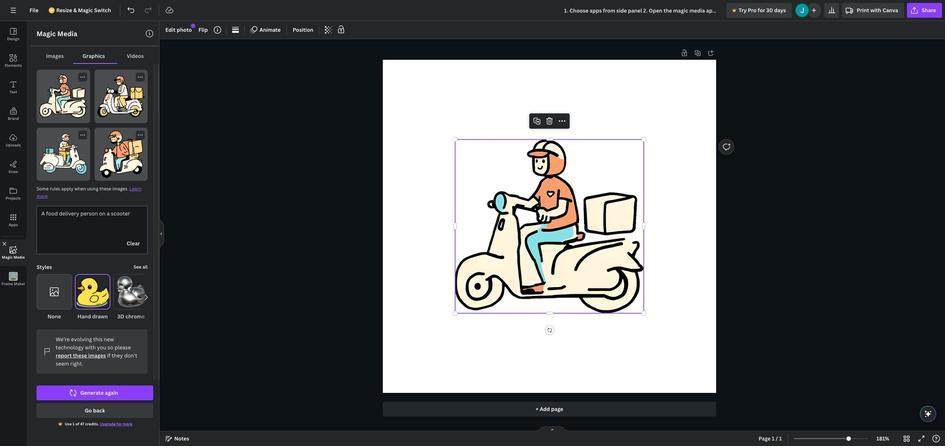 Task type: describe. For each thing, give the bounding box(es) containing it.
1 group from the left
[[37, 275, 72, 321]]

Enter 5+ words to describe... text field
[[37, 207, 147, 238]]

Zoom button
[[872, 433, 896, 445]]

main menu bar
[[0, 0, 946, 21]]



Task type: locate. For each thing, give the bounding box(es) containing it.
show pages image
[[535, 427, 571, 433]]

Design title text field
[[559, 3, 724, 18]]

group
[[37, 275, 72, 321], [75, 275, 110, 321], [113, 275, 149, 321]]

side panel tab list
[[0, 21, 27, 293]]

3 group from the left
[[113, 275, 149, 321]]

1 horizontal spatial group
[[75, 275, 110, 321]]

2 group from the left
[[75, 275, 110, 321]]

a food delivery person on a scooter image
[[37, 70, 90, 123], [94, 70, 148, 123], [37, 128, 90, 181], [94, 128, 148, 181]]

2 horizontal spatial group
[[113, 275, 149, 321]]

hide image
[[159, 216, 164, 252]]

0 horizontal spatial group
[[37, 275, 72, 321]]



Task type: vqa. For each thing, say whether or not it's contained in the screenshot.
"Design Title" text field
yes



